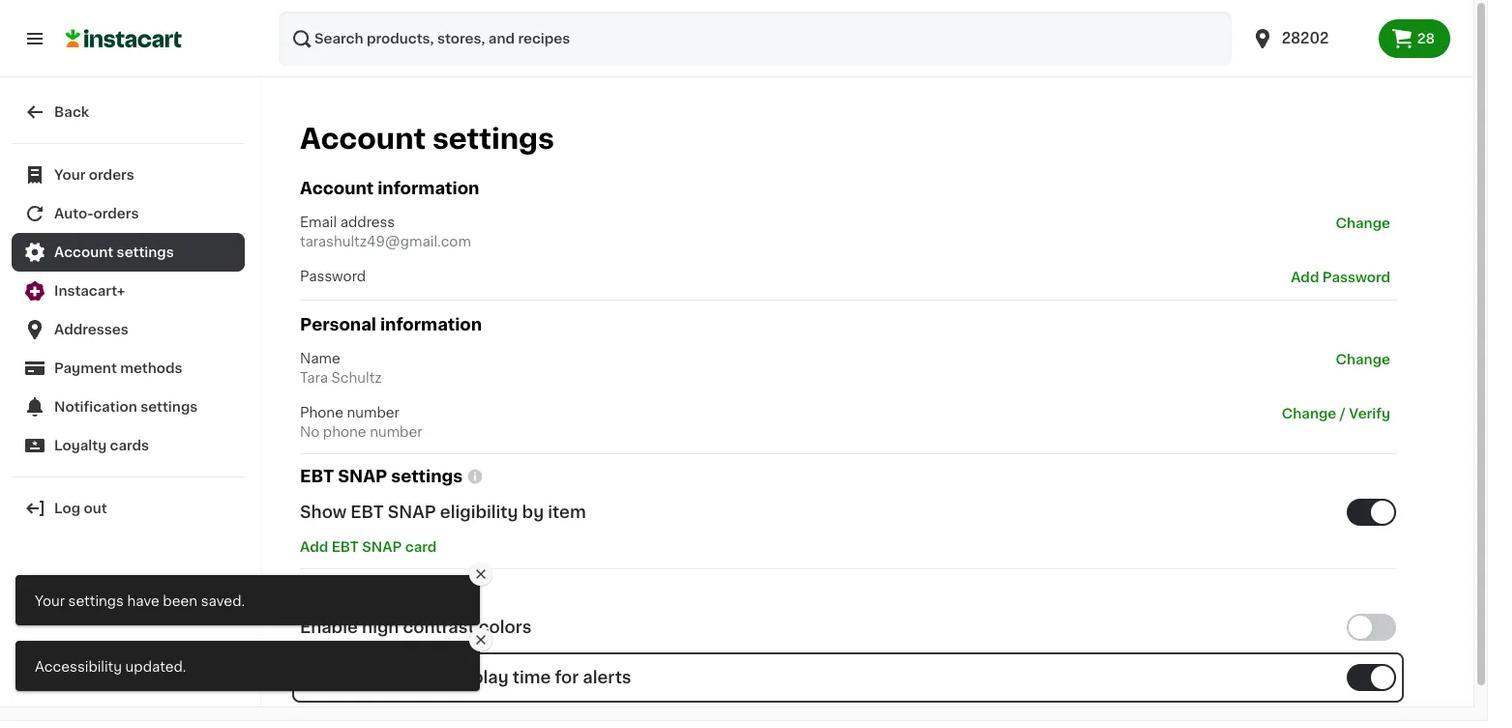 Task type: describe. For each thing, give the bounding box(es) containing it.
addresses link
[[12, 311, 245, 349]]

auto-orders
[[54, 207, 139, 221]]

add for add password
[[1291, 271, 1319, 285]]

your orders
[[54, 168, 134, 182]]

card
[[405, 541, 437, 555]]

out
[[84, 502, 107, 516]]

28202 button
[[1239, 12, 1379, 66]]

alerts
[[583, 671, 631, 686]]

auto-
[[54, 207, 93, 221]]

change button for personal information
[[1330, 350, 1396, 371]]

change for personal information
[[1336, 354, 1391, 367]]

tarashultz49@gmail.com
[[300, 235, 471, 249]]

log
[[54, 502, 80, 516]]

account settings link
[[12, 233, 245, 272]]

log out link
[[12, 490, 245, 528]]

schultz
[[331, 372, 382, 385]]

28202
[[1282, 31, 1329, 45]]

notification settings link
[[12, 388, 245, 427]]

28 button
[[1379, 19, 1450, 58]]

no
[[300, 426, 320, 440]]

enable extended display time for alerts
[[300, 671, 631, 686]]

notification settings
[[54, 401, 198, 414]]

show ebt snap eligibility by item
[[300, 505, 586, 521]]

colors
[[479, 621, 532, 636]]

extended
[[362, 671, 443, 686]]

Search field
[[279, 12, 1232, 66]]

change / verify button
[[1276, 404, 1396, 425]]

item
[[548, 505, 586, 521]]

show
[[300, 505, 347, 521]]

accessibility
[[35, 661, 122, 674]]

display
[[447, 671, 509, 686]]

ebt for show
[[351, 505, 384, 521]]

close toast image
[[473, 633, 489, 648]]

name tara schultz
[[300, 353, 382, 385]]

1 vertical spatial account settings
[[54, 246, 174, 259]]

28202 button
[[1251, 12, 1367, 66]]

loyalty cards
[[54, 439, 149, 453]]

instacart+ link
[[12, 272, 245, 311]]

add ebt snap card
[[300, 541, 437, 555]]

verify
[[1349, 408, 1391, 421]]

change for account information
[[1336, 217, 1391, 230]]

your orders link
[[12, 156, 245, 194]]

log out
[[54, 502, 107, 516]]

enable for enable extended display time for alerts
[[300, 671, 358, 686]]

back link
[[12, 93, 245, 132]]

phone
[[323, 426, 366, 440]]

email address tarashultz49@gmail.com
[[300, 216, 471, 249]]

settings inside the account settings link
[[117, 246, 174, 259]]

instacart+
[[54, 284, 125, 298]]

28
[[1417, 32, 1435, 45]]

tara
[[300, 372, 328, 385]]

name
[[300, 353, 340, 366]]

/
[[1340, 408, 1346, 421]]



Task type: locate. For each thing, give the bounding box(es) containing it.
your up auto-
[[54, 168, 86, 182]]

orders for auto-orders
[[93, 207, 139, 221]]

snap
[[338, 470, 387, 485], [388, 505, 436, 521], [362, 541, 402, 555]]

1 vertical spatial number
[[370, 426, 422, 440]]

loyalty cards link
[[12, 427, 245, 465]]

1 vertical spatial change button
[[1330, 350, 1396, 371]]

enable high contrast colors
[[300, 621, 532, 636]]

account settings
[[300, 125, 554, 153], [54, 246, 174, 259]]

updated.
[[125, 661, 186, 674]]

personal
[[300, 318, 376, 333]]

2 vertical spatial snap
[[362, 541, 402, 555]]

1 vertical spatial information
[[380, 318, 482, 333]]

1 vertical spatial change
[[1336, 354, 1391, 367]]

notification
[[54, 401, 137, 414]]

1 horizontal spatial account settings
[[300, 125, 554, 153]]

personal information
[[300, 318, 482, 333]]

2 enable from the top
[[300, 671, 358, 686]]

loyalty
[[54, 439, 107, 453]]

payment methods
[[54, 362, 183, 375]]

number
[[347, 407, 400, 420], [370, 426, 422, 440]]

ebt snap settings
[[300, 470, 463, 485]]

change inside button
[[1282, 408, 1337, 421]]

account up the email
[[300, 181, 374, 196]]

ebt up add ebt snap card link
[[351, 505, 384, 521]]

ebt for add
[[332, 541, 359, 555]]

0 vertical spatial add
[[1291, 271, 1319, 285]]

methods
[[120, 362, 183, 375]]

0 vertical spatial information
[[378, 181, 479, 196]]

2 change button from the top
[[1330, 350, 1396, 371]]

ebt
[[300, 470, 334, 485], [351, 505, 384, 521], [332, 541, 359, 555]]

0 horizontal spatial add
[[300, 541, 328, 555]]

close toast image
[[473, 567, 489, 583]]

payment methods link
[[12, 349, 245, 388]]

time
[[513, 671, 551, 686]]

orders for your orders
[[89, 168, 134, 182]]

orders up the account settings link at the top left of the page
[[93, 207, 139, 221]]

snap left card
[[362, 541, 402, 555]]

been
[[163, 595, 198, 609]]

account settings down auto-orders link
[[54, 246, 174, 259]]

number up 'ebt snap settings'
[[370, 426, 422, 440]]

snap for add ebt snap card
[[362, 541, 402, 555]]

back
[[54, 105, 89, 119]]

1 enable from the top
[[300, 621, 358, 636]]

contrast
[[403, 621, 475, 636]]

0 vertical spatial enable
[[300, 621, 358, 636]]

1 horizontal spatial password
[[1323, 271, 1391, 285]]

account up instacart+
[[54, 246, 113, 259]]

orders
[[89, 168, 134, 182], [93, 207, 139, 221]]

information up schultz
[[380, 318, 482, 333]]

your up accessibility
[[35, 595, 65, 609]]

add password button
[[1285, 267, 1396, 288]]

cards
[[110, 439, 149, 453]]

0 vertical spatial change
[[1336, 217, 1391, 230]]

information for account information
[[378, 181, 479, 196]]

your settings have been saved.
[[35, 595, 245, 609]]

orders up 'auto-orders'
[[89, 168, 134, 182]]

have
[[127, 595, 159, 609]]

by
[[522, 505, 544, 521]]

eligibility
[[440, 505, 518, 521]]

account settings up account information
[[300, 125, 554, 153]]

information for personal information
[[380, 318, 482, 333]]

1 horizontal spatial add
[[1291, 271, 1319, 285]]

2 vertical spatial change
[[1282, 408, 1337, 421]]

0 horizontal spatial account settings
[[54, 246, 174, 259]]

2 vertical spatial ebt
[[332, 541, 359, 555]]

change up verify
[[1336, 354, 1391, 367]]

change up add password button
[[1336, 217, 1391, 230]]

1 vertical spatial snap
[[388, 505, 436, 521]]

0 vertical spatial account settings
[[300, 125, 554, 153]]

change button up add password button
[[1330, 213, 1396, 234]]

password inside button
[[1323, 271, 1391, 285]]

enable left high
[[300, 621, 358, 636]]

account
[[300, 125, 426, 153], [300, 181, 374, 196], [54, 246, 113, 259]]

saved.
[[201, 595, 245, 609]]

1 vertical spatial account
[[300, 181, 374, 196]]

your
[[54, 168, 86, 182], [35, 595, 65, 609]]

1 vertical spatial ebt
[[351, 505, 384, 521]]

your for your orders
[[54, 168, 86, 182]]

1 vertical spatial orders
[[93, 207, 139, 221]]

settings inside notification settings link
[[140, 401, 198, 414]]

add password
[[1291, 271, 1391, 285]]

high
[[362, 621, 399, 636]]

add
[[1291, 271, 1319, 285], [300, 541, 328, 555]]

accessibility updated.
[[35, 661, 186, 674]]

snap for show ebt snap eligibility by item
[[388, 505, 436, 521]]

change
[[1336, 217, 1391, 230], [1336, 354, 1391, 367], [1282, 408, 1337, 421]]

payment
[[54, 362, 117, 375]]

0 vertical spatial account
[[300, 125, 426, 153]]

email
[[300, 216, 337, 229]]

snap up card
[[388, 505, 436, 521]]

add ebt snap card link
[[300, 541, 437, 555]]

ebt up show
[[300, 470, 334, 485]]

change / verify
[[1282, 408, 1391, 421]]

phone number no phone number
[[300, 407, 422, 440]]

ebt down show
[[332, 541, 359, 555]]

enable
[[300, 621, 358, 636], [300, 671, 358, 686]]

enable for enable high contrast colors
[[300, 621, 358, 636]]

address
[[340, 216, 395, 229]]

change button up verify
[[1330, 350, 1396, 371]]

your for your settings have been saved.
[[35, 595, 65, 609]]

change button for account information
[[1330, 213, 1396, 234]]

1 vertical spatial enable
[[300, 671, 358, 686]]

settings
[[432, 125, 554, 153], [117, 246, 174, 259], [140, 401, 198, 414], [391, 470, 463, 485], [68, 595, 124, 609]]

0 vertical spatial orders
[[89, 168, 134, 182]]

information
[[378, 181, 479, 196], [380, 318, 482, 333]]

0 vertical spatial snap
[[338, 470, 387, 485]]

1 vertical spatial your
[[35, 595, 65, 609]]

information up email address tarashultz49@gmail.com
[[378, 181, 479, 196]]

change button
[[1330, 213, 1396, 234], [1330, 350, 1396, 371]]

None search field
[[279, 12, 1232, 66]]

0 vertical spatial number
[[347, 407, 400, 420]]

1 vertical spatial add
[[300, 541, 328, 555]]

instacart logo image
[[66, 27, 182, 50]]

1 change button from the top
[[1330, 213, 1396, 234]]

2 vertical spatial account
[[54, 246, 113, 259]]

account information
[[300, 181, 479, 196]]

number up phone in the bottom of the page
[[347, 407, 400, 420]]

addresses
[[54, 323, 128, 337]]

auto-orders link
[[12, 194, 245, 233]]

for
[[555, 671, 579, 686]]

0 horizontal spatial password
[[300, 270, 366, 284]]

account up account information
[[300, 125, 426, 153]]

password
[[300, 270, 366, 284], [1323, 271, 1391, 285]]

0 vertical spatial change button
[[1330, 213, 1396, 234]]

0 vertical spatial ebt
[[300, 470, 334, 485]]

change left the /
[[1282, 408, 1337, 421]]

0 vertical spatial your
[[54, 168, 86, 182]]

add inside button
[[1291, 271, 1319, 285]]

enable left extended
[[300, 671, 358, 686]]

add for add ebt snap card
[[300, 541, 328, 555]]

phone
[[300, 407, 343, 420]]

snap down phone in the bottom of the page
[[338, 470, 387, 485]]



Task type: vqa. For each thing, say whether or not it's contained in the screenshot.
Your orders Your
yes



